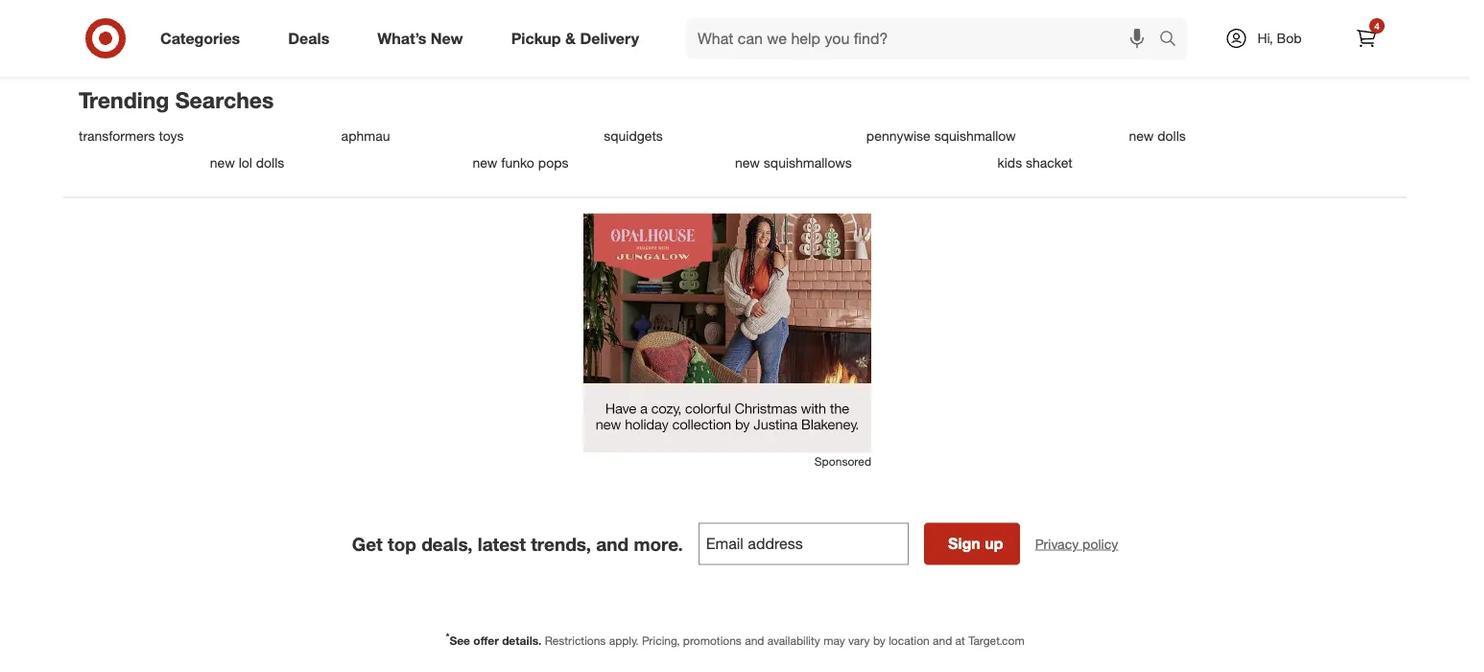 Task type: locate. For each thing, give the bounding box(es) containing it.
& down celebrations
[[636, 33, 646, 51]]

policy
[[1083, 536, 1118, 553]]

up
[[603, 13, 621, 32], [995, 13, 1013, 32], [985, 535, 1003, 554]]

deals link
[[272, 17, 353, 59]]

right
[[1256, 13, 1287, 32]]

kids shacket
[[998, 154, 1073, 171]]

gift
[[1187, 13, 1209, 32]]

up inside wrap up the magic of the perfect gift at the right price.
[[995, 13, 1013, 32]]

1 the from the left
[[380, 13, 402, 32]]

sign
[[948, 535, 981, 554]]

up right wrap
[[995, 13, 1013, 32]]

of
[[1089, 13, 1102, 32]]

1 horizontal spatial and
[[745, 634, 764, 648]]

light
[[565, 13, 599, 32]]

new
[[1129, 128, 1154, 145], [210, 154, 235, 171], [473, 154, 497, 171], [735, 154, 760, 171]]

more.
[[650, 33, 689, 51], [634, 533, 683, 555]]

hi,
[[1258, 30, 1273, 47]]

searches
[[175, 86, 274, 113]]

4 the from the left
[[1230, 13, 1252, 32]]

new dolls new lol dolls
[[210, 128, 1186, 171]]

funko
[[501, 154, 534, 171]]

new down "squidgets" "link"
[[735, 154, 760, 171]]

need
[[281, 13, 315, 32]]

spirit.
[[460, 13, 497, 32]]

location
[[889, 634, 930, 648]]

new down aphmau link
[[473, 154, 497, 171]]

* see offer details. restrictions apply. pricing, promotions and availability may vary by location and at target.com
[[446, 632, 1025, 648]]

0 vertical spatial more.
[[650, 33, 689, 51]]

at left target.com
[[955, 634, 965, 648]]

top
[[388, 533, 416, 555]]

and right location
[[933, 634, 952, 648]]

up up the tableware
[[603, 13, 621, 32]]

wrap up the magic of the perfect gift at the right price.
[[955, 13, 1287, 51]]

1 vertical spatial more.
[[634, 533, 683, 555]]

1 vertical spatial at
[[955, 634, 965, 648]]

new up kids shacket link
[[1129, 128, 1154, 145]]

new for new dolls new lol dolls
[[1129, 128, 1154, 145]]

pickup
[[511, 29, 561, 48]]

0 horizontal spatial at
[[955, 634, 965, 648]]

None text field
[[698, 524, 909, 566]]

themed
[[746, 13, 799, 32]]

up right sign
[[985, 535, 1003, 554]]

at inside * see offer details. restrictions apply. pricing, promotions and availability may vary by location and at target.com
[[955, 634, 965, 648]]

pennywise squishmallow link
[[866, 128, 1117, 145]]

1 horizontal spatial at
[[1213, 13, 1226, 32]]

perfect
[[1133, 13, 1182, 32]]

squidgets link
[[604, 128, 855, 145]]

light up celebrations with themed decor, tableware & more. link
[[550, 0, 921, 71]]

bob
[[1277, 30, 1302, 47]]

target.com
[[968, 634, 1025, 648]]

the left hi,
[[1230, 13, 1252, 32]]

pennywise squishmallow
[[866, 128, 1016, 145]]

offer
[[473, 634, 499, 648]]

with
[[714, 13, 742, 32]]

more. inside light up celebrations with themed decor, tableware & more.
[[650, 33, 689, 51]]

aphmau link
[[341, 128, 592, 145]]

in
[[364, 13, 376, 32]]

1 horizontal spatial dolls
[[1158, 128, 1186, 145]]

0 vertical spatial at
[[1213, 13, 1226, 32]]

latest
[[478, 533, 526, 555]]

toys
[[159, 128, 184, 145]]

search
[[1151, 31, 1197, 49]]

& right pickup
[[565, 29, 576, 48]]

1 horizontal spatial &
[[636, 33, 646, 51]]

what's
[[377, 29, 426, 48]]

may
[[824, 634, 845, 648]]

at right gift
[[1213, 13, 1226, 32]]

get top deals, latest trends, and more.
[[352, 533, 683, 555]]

categories
[[160, 29, 240, 48]]

categories link
[[144, 17, 264, 59]]

and
[[596, 533, 629, 555], [745, 634, 764, 648], [933, 634, 952, 648]]

transformers
[[79, 128, 155, 145]]

new squishmallows link
[[735, 154, 986, 171]]

and left availability
[[745, 634, 764, 648]]

light up celebrations with themed decor, tableware & more.
[[565, 13, 845, 51]]

*
[[446, 632, 450, 644]]

apply.
[[609, 634, 639, 648]]

privacy policy
[[1035, 536, 1118, 553]]

the left magic
[[1017, 13, 1039, 32]]

restrictions
[[545, 634, 606, 648]]

0 horizontal spatial dolls
[[256, 154, 284, 171]]

dolls up kids shacket link
[[1158, 128, 1186, 145]]

what's new link
[[361, 17, 487, 59]]

get
[[338, 13, 360, 32]]

shacket
[[1026, 154, 1073, 171]]

at inside wrap up the magic of the perfect gift at the right price.
[[1213, 13, 1226, 32]]

up for celebrations
[[603, 13, 621, 32]]

dolls right lol
[[256, 154, 284, 171]]

you
[[252, 13, 276, 32]]

and right trends,
[[596, 533, 629, 555]]

the right in
[[380, 13, 402, 32]]

at
[[1213, 13, 1226, 32], [955, 634, 965, 648]]

up inside light up celebrations with themed decor, tableware & more.
[[603, 13, 621, 32]]

everything you need to get in the holiday spirit. link
[[159, 0, 530, 52]]

pops
[[538, 154, 569, 171]]

the right of
[[1107, 13, 1129, 32]]

0 horizontal spatial &
[[565, 29, 576, 48]]



Task type: vqa. For each thing, say whether or not it's contained in the screenshot.
tableware
yes



Task type: describe. For each thing, give the bounding box(es) containing it.
new left lol
[[210, 154, 235, 171]]

delivery
[[580, 29, 639, 48]]

pickup & delivery link
[[495, 17, 663, 59]]

deals,
[[421, 533, 473, 555]]

wrap up the magic of the perfect gift at the right price. link
[[940, 0, 1311, 71]]

magic
[[1043, 13, 1085, 32]]

new funko pops
[[473, 154, 569, 171]]

wrap
[[955, 13, 991, 32]]

promotions
[[683, 634, 742, 648]]

1 vertical spatial dolls
[[256, 154, 284, 171]]

transformers toys link
[[79, 128, 330, 145]]

new squishmallows
[[735, 154, 852, 171]]

4 link
[[1345, 17, 1388, 59]]

get
[[352, 533, 383, 555]]

What can we help you find? suggestions appear below search field
[[686, 17, 1164, 59]]

new funko pops link
[[473, 154, 724, 171]]

up inside button
[[985, 535, 1003, 554]]

price.
[[955, 33, 993, 51]]

by
[[873, 634, 886, 648]]

0 horizontal spatial and
[[596, 533, 629, 555]]

privacy
[[1035, 536, 1079, 553]]

pricing,
[[642, 634, 680, 648]]

3 the from the left
[[1107, 13, 1129, 32]]

pennywise
[[866, 128, 931, 145]]

what's new
[[377, 29, 463, 48]]

everything
[[175, 13, 247, 32]]

aphmau
[[341, 128, 390, 145]]

2 horizontal spatial and
[[933, 634, 952, 648]]

0 vertical spatial dolls
[[1158, 128, 1186, 145]]

transformers toys
[[79, 128, 184, 145]]

hi, bob
[[1258, 30, 1302, 47]]

see
[[450, 634, 470, 648]]

new for new squishmallows
[[735, 154, 760, 171]]

to
[[320, 13, 333, 32]]

squishmallows
[[764, 154, 852, 171]]

decor,
[[803, 13, 845, 32]]

details.
[[502, 634, 542, 648]]

lol
[[239, 154, 252, 171]]

new dolls link
[[1129, 128, 1380, 145]]

everything you need to get in the holiday spirit.
[[175, 13, 497, 32]]

squishmallow
[[934, 128, 1016, 145]]

new for new funko pops
[[473, 154, 497, 171]]

up for the
[[995, 13, 1013, 32]]

& inside light up celebrations with themed decor, tableware & more.
[[636, 33, 646, 51]]

privacy policy link
[[1035, 535, 1118, 554]]

kids shacket link
[[998, 154, 1249, 171]]

sign up
[[948, 535, 1003, 554]]

kids
[[998, 154, 1022, 171]]

& inside pickup & delivery link
[[565, 29, 576, 48]]

advertisement region
[[583, 214, 871, 453]]

deals
[[288, 29, 329, 48]]

4
[[1374, 20, 1380, 32]]

trending
[[79, 86, 169, 113]]

trending searches
[[79, 86, 274, 113]]

sign up button
[[924, 524, 1020, 566]]

holiday
[[406, 13, 455, 32]]

sponsored
[[815, 454, 871, 469]]

celebrations
[[625, 13, 709, 32]]

2 the from the left
[[1017, 13, 1039, 32]]

new lol dolls link
[[210, 154, 461, 171]]

new
[[431, 29, 463, 48]]

availability
[[768, 634, 820, 648]]

vary
[[848, 634, 870, 648]]

search button
[[1151, 17, 1197, 63]]

squidgets
[[604, 128, 663, 145]]

tableware
[[565, 33, 632, 51]]

trends,
[[531, 533, 591, 555]]

pickup & delivery
[[511, 29, 639, 48]]



